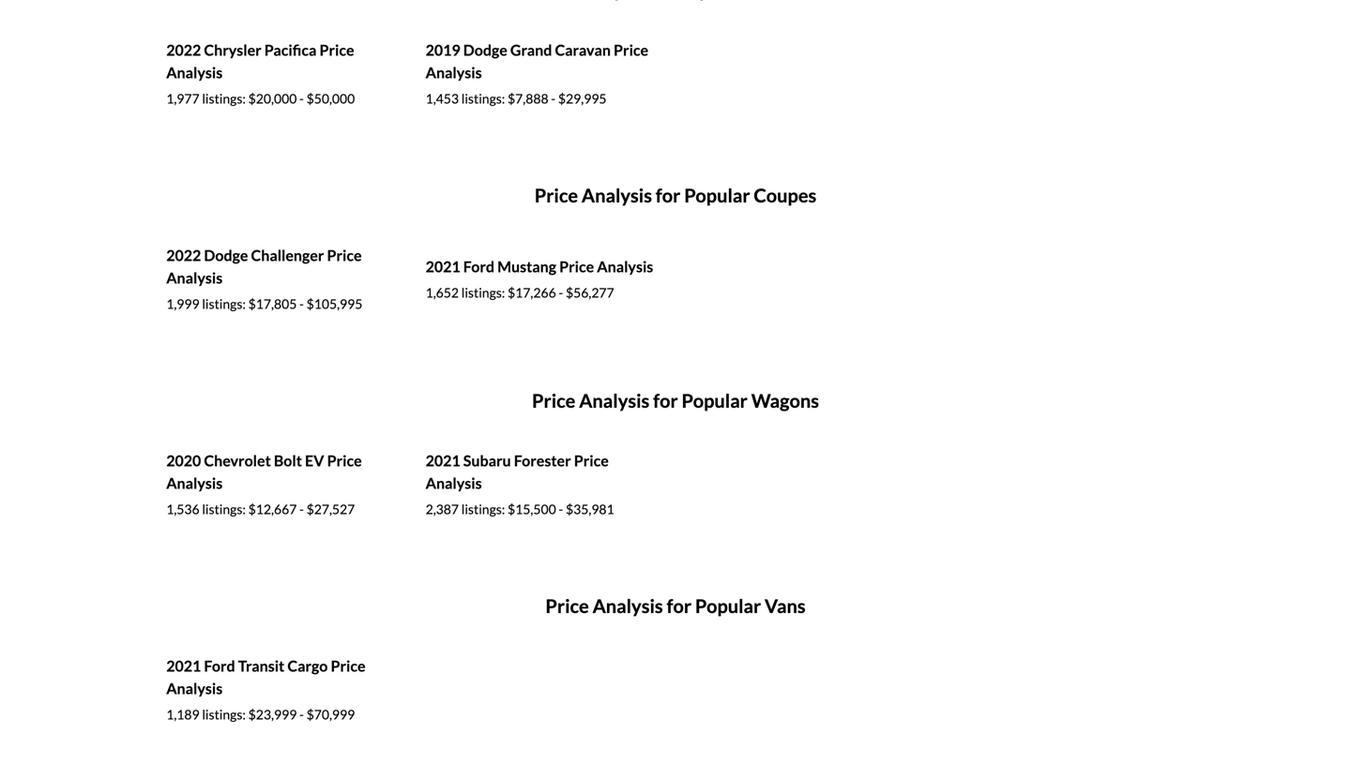 Task type: describe. For each thing, give the bounding box(es) containing it.
2021 for 2021 ford transit cargo price analysis
[[166, 657, 201, 676]]

- inside 2020 chevrolet bolt ev price analysis 1,536 listings: $12,667 - $27,527
[[299, 502, 304, 518]]

$56,277
[[566, 285, 614, 301]]

2020 chevrolet bolt ev price analysis 1,536 listings: $12,667 - $27,527
[[166, 452, 362, 518]]

2,387
[[426, 502, 459, 518]]

transit
[[238, 657, 285, 676]]

analysis inside the 2021 subaru forester price analysis 2,387 listings: $15,500 - $35,981
[[426, 475, 482, 493]]

$29,995
[[558, 91, 607, 107]]

1,536
[[166, 502, 200, 518]]

tab list containing 2022 dodge challenger price analysis
[[157, 149, 1194, 354]]

1,999
[[166, 296, 200, 312]]

$23,999
[[248, 707, 297, 723]]

2020
[[166, 452, 201, 470]]

analysis inside the 2021 ford mustang price analysis 1,652 listings: $17,266 - $56,277
[[597, 258, 653, 276]]

tab list containing 2020 chevrolet bolt ev price analysis
[[157, 354, 1194, 560]]

listings: inside "2022 chrysler pacifica price analysis 1,977 listings: $20,000 - $50,000"
[[202, 91, 246, 107]]

2021 ford transit cargo price analysis 1,189 listings: $23,999 - $70,999
[[166, 657, 365, 723]]

2019
[[426, 41, 460, 59]]

2022 dodge challenger price analysis 1,999 listings: $17,805 - $105,995
[[166, 246, 363, 312]]

2021 ford mustang price analysis 1,652 listings: $17,266 - $56,277
[[426, 258, 653, 301]]

forester
[[514, 452, 571, 470]]

ford for transit
[[204, 657, 235, 676]]

2020 chevrolet bolt ev price analysis link
[[166, 452, 362, 493]]

$17,266
[[508, 285, 556, 301]]

price inside "2022 chrysler pacifica price analysis 1,977 listings: $20,000 - $50,000"
[[319, 41, 354, 59]]

cargo
[[287, 657, 328, 676]]

subaru
[[463, 452, 511, 470]]

ev
[[305, 452, 324, 470]]

- inside 2019 dodge grand caravan price analysis 1,453 listings: $7,888 - $29,995
[[551, 91, 556, 107]]

analysis inside 2022 dodge challenger price analysis 1,999 listings: $17,805 - $105,995
[[166, 269, 223, 287]]

caravan
[[555, 41, 611, 59]]

$50,000
[[306, 91, 355, 107]]

$7,888
[[508, 91, 549, 107]]

$35,981
[[566, 502, 614, 518]]

2019 dodge grand caravan price analysis link
[[426, 41, 648, 82]]

2022 for 2022 dodge challenger price analysis
[[166, 246, 201, 265]]

2019 dodge grand caravan price analysis 1,453 listings: $7,888 - $29,995
[[426, 41, 648, 107]]

- inside 2022 dodge challenger price analysis 1,999 listings: $17,805 - $105,995
[[299, 296, 304, 312]]

listings: inside 2022 dodge challenger price analysis 1,999 listings: $17,805 - $105,995
[[202, 296, 246, 312]]

analysis inside 2020 chevrolet bolt ev price analysis 1,536 listings: $12,667 - $27,527
[[166, 475, 223, 493]]

- inside 2021 ford transit cargo price analysis 1,189 listings: $23,999 - $70,999
[[299, 707, 304, 723]]

1,189
[[166, 707, 200, 723]]

challenger
[[251, 246, 324, 265]]

analysis inside "2022 chrysler pacifica price analysis 1,977 listings: $20,000 - $50,000"
[[166, 64, 223, 82]]

2021 for 2021 ford mustang price analysis
[[426, 258, 460, 276]]

1,977
[[166, 91, 200, 107]]

2022 chrysler pacifica price analysis 1,977 listings: $20,000 - $50,000
[[166, 41, 355, 107]]

price inside 2022 dodge challenger price analysis 1,999 listings: $17,805 - $105,995
[[327, 246, 362, 265]]

- inside the 2021 subaru forester price analysis 2,387 listings: $15,500 - $35,981
[[559, 502, 563, 518]]



Task type: locate. For each thing, give the bounding box(es) containing it.
$105,995
[[306, 296, 363, 312]]

listings:
[[202, 91, 246, 107], [461, 91, 505, 107], [461, 285, 505, 301], [202, 296, 246, 312], [202, 502, 246, 518], [461, 502, 505, 518], [202, 707, 246, 723]]

chrysler
[[204, 41, 262, 59]]

0 vertical spatial 2022
[[166, 41, 201, 59]]

2021 inside the 2021 ford mustang price analysis 1,652 listings: $17,266 - $56,277
[[426, 258, 460, 276]]

0 vertical spatial dodge
[[463, 41, 507, 59]]

ford inside 2021 ford transit cargo price analysis 1,189 listings: $23,999 - $70,999
[[204, 657, 235, 676]]

analysis up 1,977
[[166, 64, 223, 82]]

analysis up 2,387
[[426, 475, 482, 493]]

- right $17,805
[[299, 296, 304, 312]]

0 vertical spatial 2021
[[426, 258, 460, 276]]

price inside the 2021 subaru forester price analysis 2,387 listings: $15,500 - $35,981
[[574, 452, 609, 470]]

price inside the 2021 ford mustang price analysis 1,652 listings: $17,266 - $56,277
[[559, 258, 594, 276]]

ford left transit
[[204, 657, 235, 676]]

listings: inside the 2021 subaru forester price analysis 2,387 listings: $15,500 - $35,981
[[461, 502, 505, 518]]

2021
[[426, 258, 460, 276], [426, 452, 460, 470], [166, 657, 201, 676]]

2 2022 from the top
[[166, 246, 201, 265]]

0 vertical spatial ford
[[463, 258, 495, 276]]

2022
[[166, 41, 201, 59], [166, 246, 201, 265]]

$27,527
[[306, 502, 355, 518]]

price right 'ev'
[[327, 452, 362, 470]]

dodge right 2019
[[463, 41, 507, 59]]

2021 inside the 2021 subaru forester price analysis 2,387 listings: $15,500 - $35,981
[[426, 452, 460, 470]]

$15,500
[[508, 502, 556, 518]]

2 vertical spatial 2021
[[166, 657, 201, 676]]

dodge inside 2022 dodge challenger price analysis 1,999 listings: $17,805 - $105,995
[[204, 246, 248, 265]]

2021 ford mustang price analysis link
[[426, 258, 653, 276]]

listings: right the 1,652
[[461, 285, 505, 301]]

chevrolet
[[204, 452, 271, 470]]

tab list
[[157, 149, 1194, 354], [157, 354, 1194, 560]]

analysis down "2020"
[[166, 475, 223, 493]]

price right pacifica on the top left of the page
[[319, 41, 354, 59]]

listings: inside 2020 chevrolet bolt ev price analysis 1,536 listings: $12,667 - $27,527
[[202, 502, 246, 518]]

price
[[319, 41, 354, 59], [614, 41, 648, 59], [327, 246, 362, 265], [559, 258, 594, 276], [327, 452, 362, 470], [574, 452, 609, 470], [331, 657, 365, 676]]

analysis up 1,189
[[166, 680, 223, 698]]

ford inside the 2021 ford mustang price analysis 1,652 listings: $17,266 - $56,277
[[463, 258, 495, 276]]

- left $27,527
[[299, 502, 304, 518]]

ford for mustang
[[463, 258, 495, 276]]

grand
[[510, 41, 552, 59]]

listings: right 1,189
[[202, 707, 246, 723]]

1 vertical spatial 2021
[[426, 452, 460, 470]]

1 vertical spatial 2022
[[166, 246, 201, 265]]

listings: right 1,999
[[202, 296, 246, 312]]

-
[[299, 91, 304, 107], [551, 91, 556, 107], [559, 285, 563, 301], [299, 296, 304, 312], [299, 502, 304, 518], [559, 502, 563, 518], [299, 707, 304, 723]]

- right $15,500
[[559, 502, 563, 518]]

$12,667
[[248, 502, 297, 518]]

2022 inside 2022 dodge challenger price analysis 1,999 listings: $17,805 - $105,995
[[166, 246, 201, 265]]

- right $7,888
[[551, 91, 556, 107]]

1 tab list from the top
[[157, 149, 1194, 354]]

ford
[[463, 258, 495, 276], [204, 657, 235, 676]]

1 2022 from the top
[[166, 41, 201, 59]]

- inside the 2021 ford mustang price analysis 1,652 listings: $17,266 - $56,277
[[559, 285, 563, 301]]

listings: right 1,536
[[202, 502, 246, 518]]

price inside 2019 dodge grand caravan price analysis 1,453 listings: $7,888 - $29,995
[[614, 41, 648, 59]]

analysis inside 2021 ford transit cargo price analysis 1,189 listings: $23,999 - $70,999
[[166, 680, 223, 698]]

1,453
[[426, 91, 459, 107]]

analysis up 1,999
[[166, 269, 223, 287]]

- right $17,266
[[559, 285, 563, 301]]

analysis down 2019
[[426, 64, 482, 82]]

2021 subaru forester price analysis link
[[426, 452, 609, 493]]

dodge
[[463, 41, 507, 59], [204, 246, 248, 265]]

dodge inside 2019 dodge grand caravan price analysis 1,453 listings: $7,888 - $29,995
[[463, 41, 507, 59]]

dodge left challenger
[[204, 246, 248, 265]]

analysis up the $56,277
[[597, 258, 653, 276]]

price up the $35,981
[[574, 452, 609, 470]]

dodge for 2022
[[204, 246, 248, 265]]

2021 inside 2021 ford transit cargo price analysis 1,189 listings: $23,999 - $70,999
[[166, 657, 201, 676]]

2022 for 2022 chrysler pacifica price analysis
[[166, 41, 201, 59]]

bolt
[[274, 452, 302, 470]]

price inside 2020 chevrolet bolt ev price analysis 1,536 listings: $12,667 - $27,527
[[327, 452, 362, 470]]

ford left mustang
[[463, 258, 495, 276]]

price up $105,995
[[327, 246, 362, 265]]

1 horizontal spatial dodge
[[463, 41, 507, 59]]

2 tab list from the top
[[157, 354, 1194, 560]]

1,652
[[426, 285, 459, 301]]

- inside "2022 chrysler pacifica price analysis 1,977 listings: $20,000 - $50,000"
[[299, 91, 304, 107]]

- right the $20,000 at left top
[[299, 91, 304, 107]]

listings: inside 2021 ford transit cargo price analysis 1,189 listings: $23,999 - $70,999
[[202, 707, 246, 723]]

price right "caravan"
[[614, 41, 648, 59]]

1 vertical spatial ford
[[204, 657, 235, 676]]

- right $23,999
[[299, 707, 304, 723]]

mustang
[[497, 258, 556, 276]]

2021 for 2021 subaru forester price analysis
[[426, 452, 460, 470]]

2022 up 1,977
[[166, 41, 201, 59]]

2021 up the 1,652
[[426, 258, 460, 276]]

0 horizontal spatial ford
[[204, 657, 235, 676]]

price up the $56,277
[[559, 258, 594, 276]]

1 horizontal spatial ford
[[463, 258, 495, 276]]

1 vertical spatial dodge
[[204, 246, 248, 265]]

$20,000
[[248, 91, 297, 107]]

2022 inside "2022 chrysler pacifica price analysis 1,977 listings: $20,000 - $50,000"
[[166, 41, 201, 59]]

listings: right 1,977
[[202, 91, 246, 107]]

pacifica
[[264, 41, 317, 59]]

listings: right 1,453 at the left of the page
[[461, 91, 505, 107]]

listings: inside the 2021 ford mustang price analysis 1,652 listings: $17,266 - $56,277
[[461, 285, 505, 301]]

price inside 2021 ford transit cargo price analysis 1,189 listings: $23,999 - $70,999
[[331, 657, 365, 676]]

2021 subaru forester price analysis 2,387 listings: $15,500 - $35,981
[[426, 452, 614, 518]]

2022 dodge challenger price analysis link
[[166, 246, 362, 287]]

2022 up 1,999
[[166, 246, 201, 265]]

0 horizontal spatial dodge
[[204, 246, 248, 265]]

listings: right 2,387
[[461, 502, 505, 518]]

analysis inside 2019 dodge grand caravan price analysis 1,453 listings: $7,888 - $29,995
[[426, 64, 482, 82]]

$17,805
[[248, 296, 297, 312]]

2022 chrysler pacifica price analysis link
[[166, 41, 354, 82]]

2021 ford transit cargo price analysis link
[[166, 657, 365, 698]]

analysis
[[166, 64, 223, 82], [426, 64, 482, 82], [597, 258, 653, 276], [166, 269, 223, 287], [166, 475, 223, 493], [426, 475, 482, 493], [166, 680, 223, 698]]

2021 up 1,189
[[166, 657, 201, 676]]

2021 left subaru
[[426, 452, 460, 470]]

2021 ford transit cargo price analysis tab list
[[157, 560, 1194, 765]]

price right cargo
[[331, 657, 365, 676]]

listings: inside 2019 dodge grand caravan price analysis 1,453 listings: $7,888 - $29,995
[[461, 91, 505, 107]]

dodge for 2019
[[463, 41, 507, 59]]

$70,999
[[306, 707, 355, 723]]



Task type: vqa. For each thing, say whether or not it's contained in the screenshot.
164 Great Deals out of 2,437 listings starting at $12,252
no



